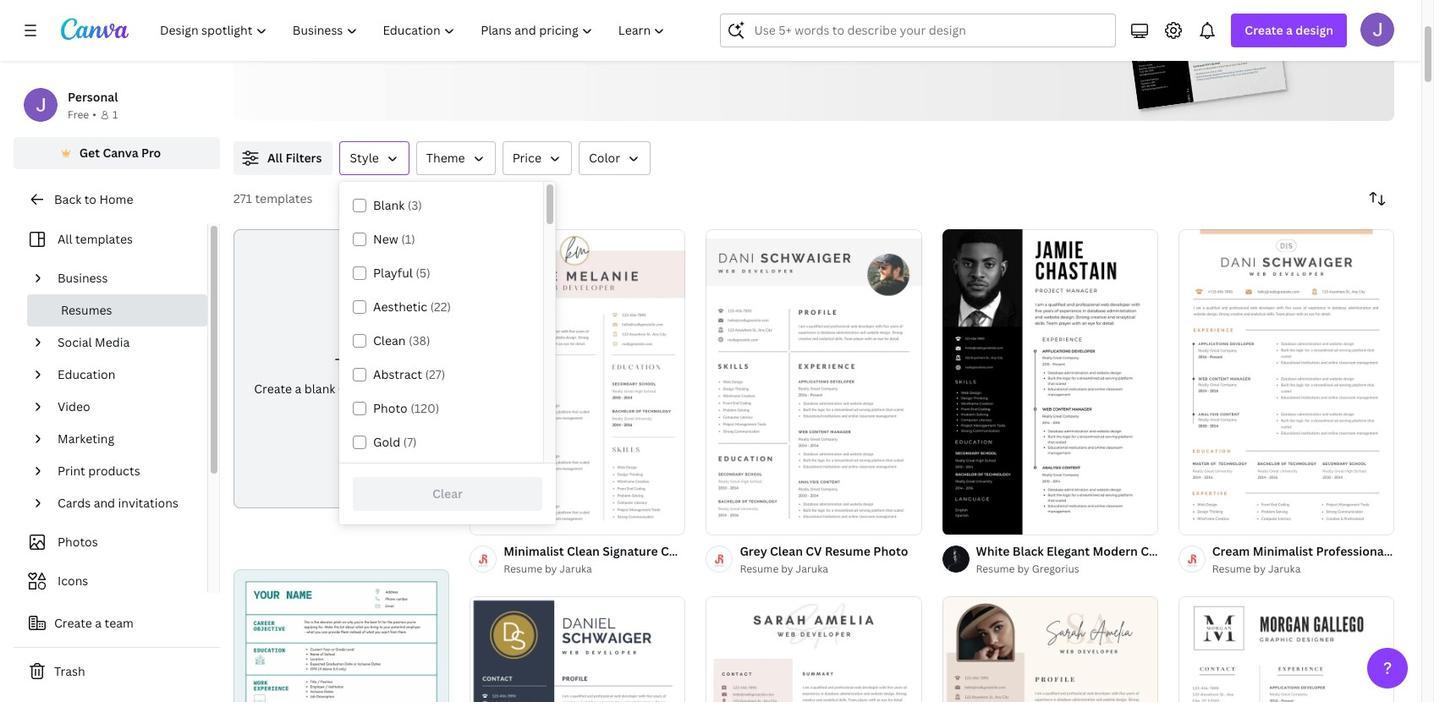 Task type: vqa. For each thing, say whether or not it's contained in the screenshot.
Canva
yes



Task type: locate. For each thing, give the bounding box(es) containing it.
all left filters
[[267, 150, 283, 166]]

by down black on the right of page
[[1018, 562, 1030, 576]]

create a blank college resume link
[[234, 229, 450, 509]]

print products
[[58, 463, 140, 479]]

create left design
[[1245, 22, 1283, 38]]

all for all filters
[[267, 150, 283, 166]]

0 horizontal spatial jaruka
[[560, 562, 592, 576]]

to
[[673, 12, 687, 30], [84, 191, 96, 207]]

None search field
[[721, 14, 1116, 47]]

resume by jaruka link for cv
[[740, 561, 908, 578]]

and
[[610, 12, 634, 30], [94, 495, 115, 511]]

make
[[646, 0, 681, 8]]

by down the minimalist clean signature cv resume link
[[545, 562, 557, 576]]

minimalist
[[504, 543, 564, 559], [1253, 543, 1313, 559]]

invitations
[[118, 495, 178, 511]]

all
[[267, 150, 283, 166], [58, 231, 72, 247]]

filters
[[286, 150, 322, 166]]

clean left (38)
[[373, 333, 406, 349]]

products
[[88, 463, 140, 479]]

create a design
[[1245, 22, 1334, 38]]

cards
[[58, 495, 91, 511]]

1 horizontal spatial templates
[[255, 190, 313, 206]]

2 horizontal spatial resume by jaruka link
[[1212, 561, 1395, 578]]

0 horizontal spatial resume by jaruka link
[[504, 561, 686, 578]]

create for create a team
[[54, 615, 92, 631]]

create
[[1245, 22, 1283, 38], [254, 381, 292, 397], [54, 615, 92, 631]]

1 by from the left
[[545, 562, 557, 576]]

a left team
[[95, 615, 102, 631]]

gold (7)
[[373, 434, 417, 450]]

resume by jaruka link down grey
[[740, 561, 908, 578]]

create a team button
[[14, 607, 220, 641]]

templates down the "back to home"
[[75, 231, 133, 247]]

by down grey clean cv resume photo link
[[781, 562, 793, 576]]

4 by from the left
[[1254, 562, 1266, 576]]

clean inside "grey clean cv resume photo resume by jaruka"
[[770, 543, 803, 559]]

templates for 271 templates
[[255, 190, 313, 206]]

2 vertical spatial templates
[[75, 231, 133, 247]]

1 horizontal spatial to
[[673, 12, 687, 30]]

and down the job,
[[610, 12, 634, 30]]

0 horizontal spatial templates
[[75, 231, 133, 247]]

new
[[373, 231, 398, 247]]

minimalist inside minimalist clean signature cv resume resume by jaruka
[[504, 543, 564, 559]]

jaruka for cv
[[796, 562, 828, 576]]

a for create a blank college resume
[[295, 381, 302, 397]]

abstract (27)
[[373, 366, 445, 382]]

minimalist inside "cream minimalist professional resume resume by jaruka"
[[1253, 543, 1313, 559]]

back to home link
[[14, 183, 220, 217]]

cards and invitations
[[58, 495, 178, 511]]

you're
[[320, 0, 361, 8]]

1 horizontal spatial photo
[[874, 543, 908, 559]]

personal
[[68, 89, 118, 105]]

blank
[[304, 381, 335, 397]]

1 horizontal spatial resume by jaruka link
[[740, 561, 908, 578]]

0 vertical spatial your
[[684, 0, 714, 8]]

clean left signature
[[567, 543, 600, 559]]

for
[[414, 0, 433, 8]]

1 vertical spatial to
[[84, 191, 96, 207]]

clean for grey clean cv resume photo
[[770, 543, 803, 559]]

2 cv from the left
[[806, 543, 822, 559]]

0 horizontal spatial cv
[[661, 543, 677, 559]]

jaruka inside "grey clean cv resume photo resume by jaruka"
[[796, 562, 828, 576]]

and inside whether you're looking for an internship or a part-time job, make your application stand out with college student resume templates you can customize and print to flaunt your achievements.
[[610, 12, 634, 30]]

0 horizontal spatial all
[[58, 231, 72, 247]]

clean
[[373, 333, 406, 349], [567, 543, 600, 559], [770, 543, 803, 559]]

education link
[[51, 359, 197, 391]]

0 horizontal spatial and
[[94, 495, 115, 511]]

jaruka
[[560, 562, 592, 576], [796, 562, 828, 576], [1268, 562, 1301, 576]]

cream minimalist professional resume resume by jaruka
[[1212, 543, 1434, 576]]

whether you're looking for an internship or a part-time job, make your application stand out with college student resume templates you can customize and print to flaunt your achievements.
[[261, 0, 888, 30]]

0 horizontal spatial create
[[54, 615, 92, 631]]

to inside whether you're looking for an internship or a part-time job, make your application stand out with college student resume templates you can customize and print to flaunt your achievements.
[[673, 12, 687, 30]]

price button
[[502, 141, 572, 175]]

all filters button
[[234, 141, 333, 175]]

jacob simon image
[[1361, 13, 1395, 47]]

achievements.
[[765, 12, 860, 30]]

2 by from the left
[[781, 562, 793, 576]]

1 resume by jaruka link from the left
[[504, 561, 686, 578]]

minimalist clean signature cv resume resume by jaruka
[[504, 543, 726, 576]]

create inside create a design dropdown button
[[1245, 22, 1283, 38]]

jaruka down grey clean cv resume photo link
[[796, 562, 828, 576]]

1 horizontal spatial jaruka
[[796, 562, 828, 576]]

a left design
[[1286, 22, 1293, 38]]

2 horizontal spatial cv
[[1203, 543, 1219, 559]]

trash link
[[14, 655, 220, 689]]

(5)
[[416, 265, 430, 281]]

aesthetic (22)
[[373, 299, 451, 315]]

your down application
[[732, 12, 762, 30]]

a inside dropdown button
[[1286, 22, 1293, 38]]

icons
[[58, 573, 88, 589]]

create down the icons
[[54, 615, 92, 631]]

cv
[[661, 543, 677, 559], [806, 543, 822, 559], [1203, 543, 1219, 559]]

a inside button
[[95, 615, 102, 631]]

media
[[95, 334, 130, 350]]

2 horizontal spatial templates
[[417, 12, 482, 30]]

2 resume by jaruka link from the left
[[740, 561, 908, 578]]

3 jaruka from the left
[[1268, 562, 1301, 576]]

print
[[58, 463, 85, 479]]

1 vertical spatial photo
[[874, 543, 908, 559]]

2 horizontal spatial create
[[1245, 22, 1283, 38]]

1 cv from the left
[[661, 543, 677, 559]]

templates down an
[[417, 12, 482, 30]]

resume by gregorius link
[[976, 561, 1158, 578]]

(1)
[[401, 231, 415, 247]]

resume by jaruka link down professional
[[1212, 561, 1395, 578]]

1 horizontal spatial clean
[[567, 543, 600, 559]]

marketing
[[58, 431, 114, 447]]

1 minimalist from the left
[[504, 543, 564, 559]]

cv right corporate
[[1203, 543, 1219, 559]]

clean right grey
[[770, 543, 803, 559]]

2 horizontal spatial jaruka
[[1268, 562, 1301, 576]]

1 vertical spatial templates
[[255, 190, 313, 206]]

your up flaunt
[[684, 0, 714, 8]]

create a design button
[[1232, 14, 1347, 47]]

photo
[[373, 400, 408, 416], [874, 543, 908, 559]]

resume by jaruka link for signature
[[504, 561, 686, 578]]

0 horizontal spatial photo
[[373, 400, 408, 416]]

by
[[545, 562, 557, 576], [781, 562, 793, 576], [1018, 562, 1030, 576], [1254, 562, 1266, 576]]

all inside button
[[267, 150, 283, 166]]

1 horizontal spatial create
[[254, 381, 292, 397]]

all for all templates
[[58, 231, 72, 247]]

3 resume by jaruka link from the left
[[1212, 561, 1395, 578]]

(7)
[[403, 434, 417, 450]]

brown beige minimalist cv resume image
[[942, 597, 1158, 702]]

3 by from the left
[[1018, 562, 1030, 576]]

a
[[543, 0, 551, 8], [1286, 22, 1293, 38], [295, 381, 302, 397], [95, 615, 102, 631]]

clean (38)
[[373, 333, 430, 349]]

team
[[105, 615, 134, 631]]

all down 'back'
[[58, 231, 72, 247]]

0 horizontal spatial to
[[84, 191, 96, 207]]

create a team
[[54, 615, 134, 631]]

jaruka inside minimalist clean signature cv resume resume by jaruka
[[560, 562, 592, 576]]

student resume in green white lined style image
[[234, 570, 450, 702]]

and right "cards"
[[94, 495, 115, 511]]

to down make
[[673, 12, 687, 30]]

2 jaruka from the left
[[796, 562, 828, 576]]

3 cv from the left
[[1203, 543, 1219, 559]]

jaruka down the minimalist clean signature cv resume link
[[560, 562, 592, 576]]

2 vertical spatial create
[[54, 615, 92, 631]]

2 horizontal spatial clean
[[770, 543, 803, 559]]

jaruka for signature
[[560, 562, 592, 576]]

0 vertical spatial to
[[673, 12, 687, 30]]

a right or
[[543, 0, 551, 8]]

social media link
[[51, 327, 197, 359]]

resumes
[[61, 302, 112, 318]]

back to home
[[54, 191, 133, 207]]

cv inside white black elegant modern corporate cv resume resume by gregorius
[[1203, 543, 1219, 559]]

1 horizontal spatial and
[[610, 12, 634, 30]]

color button
[[579, 141, 651, 175]]

0 vertical spatial templates
[[417, 12, 482, 30]]

a for create a team
[[95, 615, 102, 631]]

jaruka down cream minimalist professional resume link
[[1268, 562, 1301, 576]]

a left blank
[[295, 381, 302, 397]]

by down cream minimalist professional resume link
[[1254, 562, 1266, 576]]

create inside create a blank college resume "element"
[[254, 381, 292, 397]]

jaruka inside "cream minimalist professional resume resume by jaruka"
[[1268, 562, 1301, 576]]

to right 'back'
[[84, 191, 96, 207]]

1 vertical spatial create
[[254, 381, 292, 397]]

create for create a design
[[1245, 22, 1283, 38]]

0 vertical spatial and
[[610, 12, 634, 30]]

2 minimalist from the left
[[1253, 543, 1313, 559]]

0 vertical spatial all
[[267, 150, 283, 166]]

1 horizontal spatial all
[[267, 150, 283, 166]]

1 jaruka from the left
[[560, 562, 592, 576]]

can
[[513, 12, 537, 30]]

a inside "element"
[[295, 381, 302, 397]]

0 horizontal spatial your
[[684, 0, 714, 8]]

cv right grey
[[806, 543, 822, 559]]

1 vertical spatial your
[[732, 12, 762, 30]]

by inside "cream minimalist professional resume resume by jaruka"
[[1254, 562, 1266, 576]]

0 horizontal spatial minimalist
[[504, 543, 564, 559]]

create left blank
[[254, 381, 292, 397]]

templates down all filters button
[[255, 190, 313, 206]]

resume by jaruka link down signature
[[504, 561, 686, 578]]

job,
[[619, 0, 643, 8]]

271
[[234, 190, 252, 206]]

create inside create a team button
[[54, 615, 92, 631]]

abstract
[[373, 366, 422, 382]]

cv right signature
[[661, 543, 677, 559]]

your
[[684, 0, 714, 8], [732, 12, 762, 30]]

Search search field
[[754, 14, 1105, 47]]

by inside white black elegant modern corporate cv resume resume by gregorius
[[1018, 562, 1030, 576]]

1 vertical spatial all
[[58, 231, 72, 247]]

social
[[58, 334, 92, 350]]

cream minimalist professional resume link
[[1212, 542, 1434, 561]]

photos
[[58, 534, 98, 550]]

0 vertical spatial create
[[1245, 22, 1283, 38]]

1 horizontal spatial minimalist
[[1253, 543, 1313, 559]]

1 horizontal spatial cv
[[806, 543, 822, 559]]

blank (3)
[[373, 197, 422, 213]]

0 vertical spatial photo
[[373, 400, 408, 416]]

clean inside minimalist clean signature cv resume resume by jaruka
[[567, 543, 600, 559]]



Task type: describe. For each thing, give the bounding box(es) containing it.
an
[[437, 0, 453, 8]]

by inside minimalist clean signature cv resume resume by jaruka
[[545, 562, 557, 576]]

blank
[[373, 197, 405, 213]]

looking
[[364, 0, 411, 8]]

grey clean cv resume photo link
[[740, 542, 908, 561]]

white black elegant modern corporate cv resume image
[[942, 229, 1158, 535]]

(27)
[[425, 366, 445, 382]]

free
[[68, 107, 89, 122]]

video link
[[51, 391, 197, 423]]

gray professional minimalist cv resume image
[[1179, 597, 1395, 702]]

create for create a blank college resume
[[254, 381, 292, 397]]

clean for minimalist clean signature cv resume
[[567, 543, 600, 559]]

signature
[[603, 543, 658, 559]]

price
[[512, 150, 542, 166]]

(38)
[[409, 333, 430, 349]]

1 vertical spatial and
[[94, 495, 115, 511]]

white black elegant modern corporate cv resume resume by gregorius
[[976, 543, 1268, 576]]

create a blank college resume element
[[234, 229, 450, 509]]

pro
[[141, 145, 161, 161]]

with
[[860, 0, 888, 8]]

a inside whether you're looking for an internship or a part-time job, make your application stand out with college student resume templates you can customize and print to flaunt your achievements.
[[543, 0, 551, 8]]

black
[[1013, 543, 1044, 559]]

color
[[589, 150, 620, 166]]

resume inside "element"
[[384, 381, 429, 397]]

icons link
[[24, 565, 197, 597]]

get
[[79, 145, 100, 161]]

templates for all templates
[[75, 231, 133, 247]]

get canva pro
[[79, 145, 161, 161]]

social media
[[58, 334, 130, 350]]

part-
[[554, 0, 586, 8]]

education
[[58, 366, 115, 382]]

application
[[717, 0, 791, 8]]

gregorius
[[1032, 562, 1080, 576]]

playful
[[373, 265, 413, 281]]

out
[[834, 0, 856, 8]]

(3)
[[408, 197, 422, 213]]

minimalist clean signature cv resume image
[[470, 229, 686, 535]]

marketing link
[[51, 423, 197, 455]]

college
[[261, 12, 307, 30]]

clear
[[432, 486, 463, 502]]

1 horizontal spatial your
[[732, 12, 762, 30]]

create a blank college resume
[[254, 381, 429, 397]]

photos link
[[24, 526, 197, 559]]

customize
[[540, 12, 607, 30]]

cream
[[1212, 543, 1250, 559]]

student
[[311, 12, 362, 30]]

a for create a design
[[1286, 22, 1293, 38]]

new (1)
[[373, 231, 415, 247]]

Sort by button
[[1361, 182, 1395, 216]]

get canva pro button
[[14, 137, 220, 169]]

all templates
[[58, 231, 133, 247]]

flaunt
[[690, 12, 729, 30]]

photo (120)
[[373, 400, 439, 416]]

canva
[[103, 145, 138, 161]]

print
[[638, 12, 670, 30]]

271 templates
[[234, 190, 313, 206]]

theme
[[426, 150, 465, 166]]

gray gold clean cv resume image
[[470, 597, 686, 702]]

0 horizontal spatial clean
[[373, 333, 406, 349]]

home
[[99, 191, 133, 207]]

clear button
[[353, 477, 542, 511]]

resume by jaruka link for professional
[[1212, 561, 1395, 578]]

top level navigation element
[[149, 14, 680, 47]]

professional
[[1316, 543, 1388, 559]]

cv inside "grey clean cv resume photo resume by jaruka"
[[806, 543, 822, 559]]

internship
[[456, 0, 523, 8]]

style button
[[340, 141, 409, 175]]

resume
[[365, 12, 413, 30]]

modern
[[1093, 543, 1138, 559]]

or
[[526, 0, 540, 8]]

print products link
[[51, 455, 197, 487]]

all filters
[[267, 150, 322, 166]]

business link
[[51, 262, 197, 294]]

grey clean cv resume photo resume by jaruka
[[740, 543, 908, 576]]

photo inside "grey clean cv resume photo resume by jaruka"
[[874, 543, 908, 559]]

minimalist clean signature cv resume link
[[504, 542, 726, 561]]

back
[[54, 191, 81, 207]]

video
[[58, 399, 90, 415]]

whether
[[261, 0, 317, 8]]

style
[[350, 150, 379, 166]]

college resume templates image
[[1034, 0, 1395, 121]]

college
[[338, 381, 381, 397]]

elegant
[[1047, 543, 1090, 559]]

cv inside minimalist clean signature cv resume resume by jaruka
[[661, 543, 677, 559]]

stand
[[794, 0, 831, 8]]

aesthetic
[[373, 299, 427, 315]]

grey
[[740, 543, 767, 559]]

corporate
[[1141, 543, 1200, 559]]

playful (5)
[[373, 265, 430, 281]]

time
[[586, 0, 616, 8]]

elegant minimalist cv resume image
[[706, 597, 922, 702]]

gold
[[373, 434, 400, 450]]

templates inside whether you're looking for an internship or a part-time job, make your application stand out with college student resume templates you can customize and print to flaunt your achievements.
[[417, 12, 482, 30]]

white
[[976, 543, 1010, 559]]

business
[[58, 270, 108, 286]]

free •
[[68, 107, 96, 122]]

by inside "grey clean cv resume photo resume by jaruka"
[[781, 562, 793, 576]]

trash
[[54, 663, 85, 680]]

all templates link
[[24, 223, 197, 256]]

(120)
[[411, 400, 439, 416]]

cream minimalist professional resume image
[[1179, 229, 1395, 535]]

grey clean cv resume photo image
[[706, 229, 922, 535]]

cards and invitations link
[[51, 487, 197, 520]]



